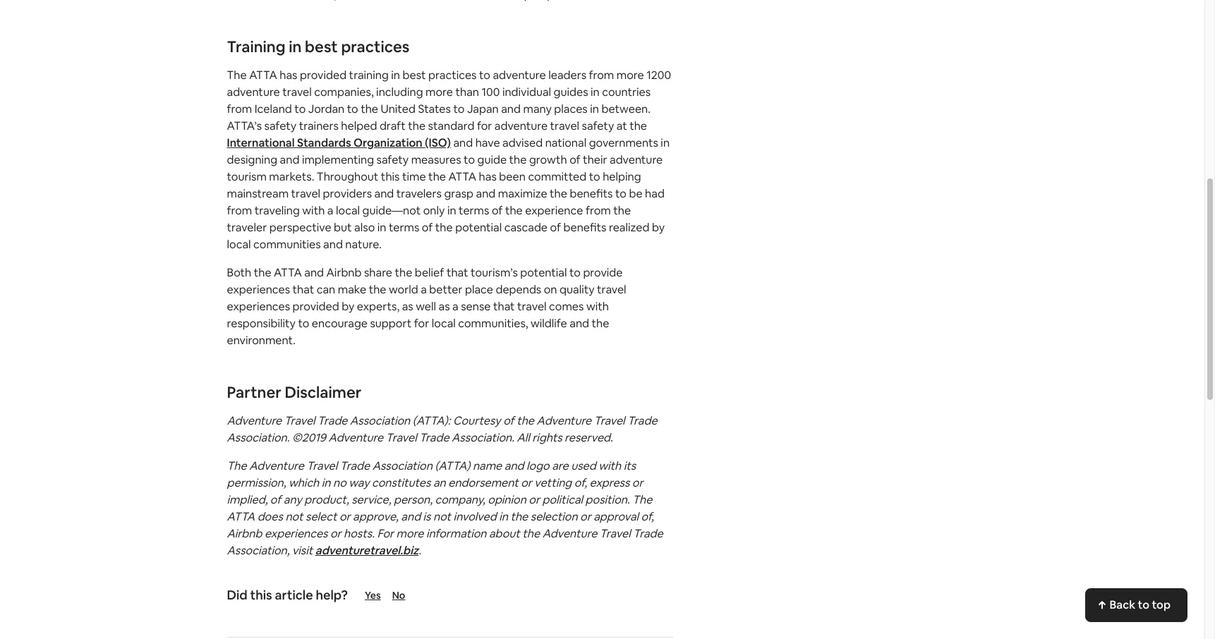 Task type: locate. For each thing, give the bounding box(es) containing it.
mainstream
[[227, 186, 289, 201]]

atta down training
[[249, 68, 277, 83]]

adventure up advised
[[495, 119, 548, 133]]

0 horizontal spatial best
[[305, 37, 338, 56]]

or down logo
[[521, 476, 532, 490]]

or
[[521, 476, 532, 490], [632, 476, 643, 490], [529, 493, 540, 507], [339, 509, 350, 524], [580, 509, 591, 524], [330, 526, 341, 541]]

individual
[[502, 85, 551, 99]]

be
[[629, 186, 643, 201]]

2 horizontal spatial a
[[452, 299, 458, 314]]

atta inside both the atta and airbnb share the belief that tourism's potential to provide experiences that can make the world a better place depends on quality travel experiences provided by experts, as well as a sense that travel comes with responsibility to encourage support for local communities, wildlife and the environment.
[[274, 265, 302, 280]]

association inside adventure travel trade association (atta): courtesy of the adventure travel trade association. ©2019 adventure travel trade association. all rights reserved.
[[350, 414, 410, 428]]

1 vertical spatial for
[[414, 316, 429, 331]]

responsibility
[[227, 316, 296, 331]]

0 vertical spatial a
[[327, 203, 333, 218]]

has inside and have advised national governments in designing and implementing safety measures to guide the growth of their adventure tourism markets. throughout this time the atta has been committed to helping mainstream travel providers and travelers grasp and maximize the benefits to be had from traveling with a local guide—not only in terms of the experience from the traveler perspective but also in terms of the potential cascade of benefits realized by local communities and nature.
[[479, 169, 497, 184]]

both
[[227, 265, 251, 280]]

2 vertical spatial the
[[632, 493, 652, 507]]

1 horizontal spatial best
[[403, 68, 426, 83]]

1 vertical spatial has
[[479, 169, 497, 184]]

experiences
[[227, 282, 290, 297], [227, 299, 290, 314], [265, 526, 328, 541]]

the down training
[[227, 68, 247, 83]]

that left can
[[293, 282, 314, 297]]

best
[[305, 37, 338, 56], [403, 68, 426, 83]]

1 horizontal spatial for
[[477, 119, 492, 133]]

1 vertical spatial practices
[[428, 68, 477, 83]]

1 horizontal spatial safety
[[377, 152, 409, 167]]

1 horizontal spatial terms
[[459, 203, 489, 218]]

that up communities,
[[493, 299, 515, 314]]

terms down guide—not
[[389, 220, 419, 235]]

potential up on
[[520, 265, 567, 280]]

1 vertical spatial airbnb
[[227, 526, 262, 541]]

0 vertical spatial best
[[305, 37, 338, 56]]

0 horizontal spatial as
[[402, 299, 413, 314]]

provided
[[300, 68, 347, 83], [293, 299, 339, 314]]

cascade
[[504, 220, 548, 235]]

benefits
[[570, 186, 613, 201], [563, 220, 606, 235]]

this
[[381, 169, 400, 184], [250, 587, 272, 603]]

0 horizontal spatial potential
[[455, 220, 502, 235]]

has
[[280, 68, 297, 83], [479, 169, 497, 184]]

and inside the atta has provided training in best practices to adventure leaders from more 1200 adventure travel companies, including more than 100 individual guides in countries from iceland to jordan to the united states to japan and many places in between. atta's safety trainers helped draft the standard for adventure travel safety at the international standards organization (iso)
[[501, 102, 521, 116]]

1 horizontal spatial local
[[336, 203, 360, 218]]

best up companies,
[[305, 37, 338, 56]]

any
[[284, 493, 302, 507]]

with up the express
[[599, 459, 621, 473]]

endorsement
[[448, 476, 518, 490]]

by inside both the atta and airbnb share the belief that tourism's potential to provide experiences that can make the world a better place depends on quality travel experiences provided by experts, as well as a sense that travel comes with responsibility to encourage support for local communities, wildlife and the environment.
[[342, 299, 354, 314]]

both the atta and airbnb share the belief that tourism's potential to provide experiences that can make the world a better place depends on quality travel experiences provided by experts, as well as a sense that travel comes with responsibility to encourage support for local communities, wildlife and the environment.
[[227, 265, 626, 348]]

has down guide
[[479, 169, 497, 184]]

from
[[589, 68, 614, 83], [227, 102, 252, 116], [227, 203, 252, 218], [586, 203, 611, 218]]

atta down implied,
[[227, 509, 255, 524]]

0 horizontal spatial airbnb
[[227, 526, 262, 541]]

1 vertical spatial that
[[293, 282, 314, 297]]

1 vertical spatial this
[[250, 587, 272, 603]]

association
[[350, 414, 410, 428], [372, 459, 432, 473]]

markets.
[[269, 169, 314, 184]]

1 horizontal spatial as
[[439, 299, 450, 314]]

2 as from the left
[[439, 299, 450, 314]]

0 horizontal spatial for
[[414, 316, 429, 331]]

airbnb up association,
[[227, 526, 262, 541]]

atta inside and have advised national governments in designing and implementing safety measures to guide the growth of their adventure tourism markets. throughout this time the atta has been committed to helping mainstream travel providers and travelers grasp and maximize the benefits to be had from traveling with a local guide—not only in terms of the experience from the traveler perspective but also in terms of the potential cascade of benefits realized by local communities and nature.
[[448, 169, 476, 184]]

rights
[[532, 430, 562, 445]]

had
[[645, 186, 665, 201]]

traveling
[[255, 203, 300, 218]]

1 not from the left
[[285, 509, 303, 524]]

has up iceland
[[280, 68, 297, 83]]

1 vertical spatial a
[[421, 282, 427, 297]]

0 horizontal spatial this
[[250, 587, 272, 603]]

courtesy
[[453, 414, 501, 428]]

safety down iceland
[[264, 119, 297, 133]]

of,
[[574, 476, 587, 490], [641, 509, 654, 524]]

that up better
[[447, 265, 468, 280]]

adventuretravel.biz .
[[315, 543, 421, 558]]

of down national
[[570, 152, 580, 167]]

to down their
[[589, 169, 600, 184]]

article
[[275, 587, 313, 603]]

not right is
[[433, 509, 451, 524]]

1 horizontal spatial by
[[652, 220, 665, 235]]

yes
[[365, 589, 381, 602]]

the up approval
[[632, 493, 652, 507]]

in
[[289, 37, 302, 56], [391, 68, 400, 83], [591, 85, 600, 99], [590, 102, 599, 116], [661, 135, 670, 150], [447, 203, 456, 218], [377, 220, 386, 235], [322, 476, 331, 490], [499, 509, 508, 524]]

or down its
[[632, 476, 643, 490]]

international
[[227, 135, 295, 150]]

terms
[[459, 203, 489, 218], [389, 220, 419, 235]]

1 horizontal spatial practices
[[428, 68, 477, 83]]

provided inside the atta has provided training in best practices to adventure leaders from more 1200 adventure travel companies, including more than 100 individual guides in countries from iceland to jordan to the united states to japan and many places in between. atta's safety trainers helped draft the standard for adventure travel safety at the international standards organization (iso)
[[300, 68, 347, 83]]

adventure up 'rights'
[[537, 414, 592, 428]]

0 horizontal spatial has
[[280, 68, 297, 83]]

and
[[501, 102, 521, 116], [453, 135, 473, 150], [280, 152, 299, 167], [374, 186, 394, 201], [476, 186, 496, 201], [323, 237, 343, 252], [304, 265, 324, 280], [570, 316, 589, 331], [504, 459, 524, 473], [401, 509, 421, 524]]

in up including
[[391, 68, 400, 83]]

1 horizontal spatial more
[[426, 85, 453, 99]]

approval
[[594, 509, 639, 524]]

the up realized
[[613, 203, 631, 218]]

1 horizontal spatial this
[[381, 169, 400, 184]]

travel inside and have advised national governments in designing and implementing safety measures to guide the growth of their adventure tourism markets. throughout this time the atta has been committed to helping mainstream travel providers and travelers grasp and maximize the benefits to be had from traveling with a local guide—not only in terms of the experience from the traveler perspective but also in terms of the potential cascade of benefits realized by local communities and nature.
[[291, 186, 320, 201]]

1 association. from the left
[[227, 430, 290, 445]]

experience
[[525, 203, 583, 218]]

from up realized
[[586, 203, 611, 218]]

local down traveler
[[227, 237, 251, 252]]

adventuretravel.biz link
[[315, 543, 419, 558]]

best inside the atta has provided training in best practices to adventure leaders from more 1200 adventure travel companies, including more than 100 individual guides in countries from iceland to jordan to the united states to japan and many places in between. atta's safety trainers helped draft the standard for adventure travel safety at the international standards organization (iso)
[[403, 68, 426, 83]]

safety
[[264, 119, 297, 133], [582, 119, 614, 133], [377, 152, 409, 167]]

2 vertical spatial with
[[599, 459, 621, 473]]

not
[[285, 509, 303, 524], [433, 509, 451, 524]]

way
[[349, 476, 369, 490]]

2 vertical spatial that
[[493, 299, 515, 314]]

the for the atta has provided training in best practices to adventure leaders from more 1200 adventure travel companies, including more than 100 individual guides in countries from iceland to jordan to the united states to japan and many places in between. atta's safety trainers helped draft the standard for adventure travel safety at the international standards organization (iso)
[[227, 68, 247, 83]]

the up permission,
[[227, 459, 247, 473]]

0 vertical spatial local
[[336, 203, 360, 218]]

measures
[[411, 152, 461, 167]]

2 vertical spatial local
[[432, 316, 456, 331]]

0 horizontal spatial terms
[[389, 220, 419, 235]]

the right the draft
[[408, 119, 426, 133]]

adventuretravel.biz
[[315, 543, 419, 558]]

travel up iceland
[[282, 85, 312, 99]]

1 vertical spatial best
[[403, 68, 426, 83]]

and down individual
[[501, 102, 521, 116]]

association left (atta):
[[350, 414, 410, 428]]

by inside and have advised national governments in designing and implementing safety measures to guide the growth of their adventure tourism markets. throughout this time the atta has been committed to helping mainstream travel providers and travelers grasp and maximize the benefits to be had from traveling with a local guide—not only in terms of the experience from the traveler perspective but also in terms of the potential cascade of benefits realized by local communities and nature.
[[652, 220, 665, 235]]

benefits down experience
[[563, 220, 606, 235]]

for inside the atta has provided training in best practices to adventure leaders from more 1200 adventure travel companies, including more than 100 individual guides in countries from iceland to jordan to the united states to japan and many places in between. atta's safety trainers helped draft the standard for adventure travel safety at the international standards organization (iso)
[[477, 119, 492, 133]]

0 vertical spatial more
[[617, 68, 644, 83]]

airbnb up the make
[[326, 265, 362, 280]]

atta up grasp
[[448, 169, 476, 184]]

0 horizontal spatial more
[[396, 526, 424, 541]]

the inside adventure travel trade association (atta): courtesy of the adventure travel trade association. ©2019 adventure travel trade association. all rights reserved.
[[517, 414, 534, 428]]

atta down communities
[[274, 265, 302, 280]]

2 vertical spatial experiences
[[265, 526, 328, 541]]

association. up permission,
[[227, 430, 290, 445]]

the inside the atta has provided training in best practices to adventure leaders from more 1200 adventure travel companies, including more than 100 individual guides in countries from iceland to jordan to the united states to japan and many places in between. atta's safety trainers helped draft the standard for adventure travel safety at the international standards organization (iso)
[[227, 68, 247, 83]]

local down well
[[432, 316, 456, 331]]

0 horizontal spatial of,
[[574, 476, 587, 490]]

potential inside both the atta and airbnb share the belief that tourism's potential to provide experiences that can make the world a better place depends on quality travel experiences provided by experts, as well as a sense that travel comes with responsibility to encourage support for local communities, wildlife and the environment.
[[520, 265, 567, 280]]

partner disclaimer
[[227, 382, 361, 402]]

atta's
[[227, 119, 262, 133]]

of, down used
[[574, 476, 587, 490]]

terms down grasp
[[459, 203, 489, 218]]

1 horizontal spatial not
[[433, 509, 451, 524]]

best up including
[[403, 68, 426, 83]]

experiences up visit
[[265, 526, 328, 541]]

more inside the adventure travel trade association (atta) name and logo are used with its permission, which in no way constitutes an endorsement or vetting of, express or implied, of any product, service, person, company, opinion or political position. the atta does not select or approve, and is not involved in the selection or approval of, airbnb experiences or hosts. for more information about the adventure travel trade association, visit
[[396, 526, 424, 541]]

1200
[[647, 68, 671, 83]]

to left "encourage"
[[298, 316, 309, 331]]

a down better
[[452, 299, 458, 314]]

many
[[523, 102, 552, 116]]

guide
[[477, 152, 507, 167]]

adventure inside and have advised national governments in designing and implementing safety measures to guide the growth of their adventure tourism markets. throughout this time the atta has been committed to helping mainstream travel providers and travelers grasp and maximize the benefits to be had from traveling with a local guide—not only in terms of the experience from the traveler perspective but also in terms of the potential cascade of benefits realized by local communities and nature.
[[610, 152, 663, 167]]

1 vertical spatial potential
[[520, 265, 567, 280]]

0 vertical spatial of,
[[574, 476, 587, 490]]

nature.
[[345, 237, 382, 252]]

1 horizontal spatial airbnb
[[326, 265, 362, 280]]

0 horizontal spatial practices
[[341, 37, 410, 56]]

2 vertical spatial more
[[396, 526, 424, 541]]

0 vertical spatial terms
[[459, 203, 489, 218]]

to up trainers
[[294, 102, 306, 116]]

0 vertical spatial benefits
[[570, 186, 613, 201]]

this left time
[[381, 169, 400, 184]]

1 horizontal spatial potential
[[520, 265, 567, 280]]

and right grasp
[[476, 186, 496, 201]]

with inside and have advised national governments in designing and implementing safety measures to guide the growth of their adventure tourism markets. throughout this time the atta has been committed to helping mainstream travel providers and travelers grasp and maximize the benefits to be had from traveling with a local guide—not only in terms of the experience from the traveler perspective but also in terms of the potential cascade of benefits realized by local communities and nature.
[[302, 203, 325, 218]]

implementing
[[302, 152, 374, 167]]

to left the be
[[615, 186, 627, 201]]

0 horizontal spatial not
[[285, 509, 303, 524]]

experiences inside the adventure travel trade association (atta) name and logo are used with its permission, which in no way constitutes an endorsement or vetting of, express or implied, of any product, service, person, company, opinion or political position. the atta does not select or approve, and is not involved in the selection or approval of, airbnb experiences or hosts. for more information about the adventure travel trade association, visit
[[265, 526, 328, 541]]

0 vertical spatial practices
[[341, 37, 410, 56]]

100
[[482, 85, 500, 99]]

1 vertical spatial with
[[586, 299, 609, 314]]

its
[[624, 459, 636, 473]]

by
[[652, 220, 665, 235], [342, 299, 354, 314]]

1 vertical spatial the
[[227, 459, 247, 473]]

reserved.
[[565, 430, 613, 445]]

0 vertical spatial potential
[[455, 220, 502, 235]]

2 horizontal spatial local
[[432, 316, 456, 331]]

from up atta's
[[227, 102, 252, 116]]

provided up companies,
[[300, 68, 347, 83]]

but
[[334, 220, 352, 235]]

0 vertical spatial association
[[350, 414, 410, 428]]

this inside and have advised national governments in designing and implementing safety measures to guide the growth of their adventure tourism markets. throughout this time the atta has been committed to helping mainstream travel providers and travelers grasp and maximize the benefits to be had from traveling with a local guide—not only in terms of the experience from the traveler perspective but also in terms of the potential cascade of benefits realized by local communities and nature.
[[381, 169, 400, 184]]

of down maximize
[[492, 203, 503, 218]]

1 vertical spatial of,
[[641, 509, 654, 524]]

between.
[[602, 102, 651, 116]]

0 horizontal spatial safety
[[264, 119, 297, 133]]

by right realized
[[652, 220, 665, 235]]

experiences up responsibility
[[227, 299, 290, 314]]

0 horizontal spatial by
[[342, 299, 354, 314]]

adventure
[[493, 68, 546, 83], [227, 85, 280, 99], [495, 119, 548, 133], [610, 152, 663, 167]]

select
[[306, 509, 337, 524]]

as down better
[[439, 299, 450, 314]]

1 vertical spatial by
[[342, 299, 354, 314]]

with
[[302, 203, 325, 218], [586, 299, 609, 314], [599, 459, 621, 473]]

training
[[349, 68, 389, 83]]

guides
[[554, 85, 588, 99]]

0 vertical spatial this
[[381, 169, 400, 184]]

0 vertical spatial has
[[280, 68, 297, 83]]

1 horizontal spatial association.
[[452, 430, 514, 445]]

local inside both the atta and airbnb share the belief that tourism's potential to provide experiences that can make the world a better place depends on quality travel experiences provided by experts, as well as a sense that travel comes with responsibility to encourage support for local communities, wildlife and the environment.
[[432, 316, 456, 331]]

for inside both the atta and airbnb share the belief that tourism's potential to provide experiences that can make the world a better place depends on quality travel experiences provided by experts, as well as a sense that travel comes with responsibility to encourage support for local communities, wildlife and the environment.
[[414, 316, 429, 331]]

0 vertical spatial for
[[477, 119, 492, 133]]

2 association. from the left
[[452, 430, 514, 445]]

a
[[327, 203, 333, 218], [421, 282, 427, 297], [452, 299, 458, 314]]

to left guide
[[464, 152, 475, 167]]

providers
[[323, 186, 372, 201]]

the atta has provided training in best practices to adventure leaders from more 1200 adventure travel companies, including more than 100 individual guides in countries from iceland to jordan to the united states to japan and many places in between. atta's safety trainers helped draft the standard for adventure travel safety at the international standards organization (iso)
[[227, 68, 671, 150]]

1 vertical spatial local
[[227, 237, 251, 252]]

with down quality
[[586, 299, 609, 314]]

of inside adventure travel trade association (atta): courtesy of the adventure travel trade association. ©2019 adventure travel trade association. all rights reserved.
[[503, 414, 514, 428]]

or up hosts.
[[339, 509, 350, 524]]

the up the world
[[395, 265, 412, 280]]

practices up training
[[341, 37, 410, 56]]

a up well
[[421, 282, 427, 297]]

of
[[570, 152, 580, 167], [492, 203, 503, 218], [422, 220, 433, 235], [550, 220, 561, 235], [503, 414, 514, 428], [270, 493, 281, 507]]

travel up no
[[307, 459, 338, 473]]

0 vertical spatial by
[[652, 220, 665, 235]]

more up .
[[396, 526, 424, 541]]

0 vertical spatial airbnb
[[326, 265, 362, 280]]

1 horizontal spatial a
[[421, 282, 427, 297]]

place
[[465, 282, 493, 297]]

0 vertical spatial the
[[227, 68, 247, 83]]

0 horizontal spatial a
[[327, 203, 333, 218]]

2 horizontal spatial more
[[617, 68, 644, 83]]

0 vertical spatial that
[[447, 265, 468, 280]]

1 horizontal spatial that
[[447, 265, 468, 280]]

adventure up individual
[[493, 68, 546, 83]]

trade
[[318, 414, 348, 428], [627, 414, 657, 428], [419, 430, 449, 445], [340, 459, 370, 473], [633, 526, 663, 541]]

back
[[1110, 598, 1135, 613]]

to left top
[[1138, 598, 1150, 613]]

0 vertical spatial with
[[302, 203, 325, 218]]

with up perspective
[[302, 203, 325, 218]]

with inside both the atta and airbnb share the belief that tourism's potential to provide experiences that can make the world a better place depends on quality travel experiences provided by experts, as well as a sense that travel comes with responsibility to encourage support for local communities, wildlife and the environment.
[[586, 299, 609, 314]]

provided down can
[[293, 299, 339, 314]]

and down comes
[[570, 316, 589, 331]]

0 vertical spatial provided
[[300, 68, 347, 83]]

tourism's
[[471, 265, 518, 280]]

experts,
[[357, 299, 400, 314]]

hosts.
[[344, 526, 375, 541]]

not down any
[[285, 509, 303, 524]]

from up countries
[[589, 68, 614, 83]]

the
[[361, 102, 378, 116], [408, 119, 426, 133], [630, 119, 647, 133], [509, 152, 527, 167], [428, 169, 446, 184], [550, 186, 567, 201], [505, 203, 523, 218], [613, 203, 631, 218], [435, 220, 453, 235], [254, 265, 271, 280], [395, 265, 412, 280], [369, 282, 386, 297], [592, 316, 609, 331], [517, 414, 534, 428], [510, 509, 528, 524], [522, 526, 540, 541]]

and have advised national governments in designing and implementing safety measures to guide the growth of their adventure tourism markets. throughout this time the atta has been committed to helping mainstream travel providers and travelers grasp and maximize the benefits to be had from traveling with a local guide—not only in terms of the experience from the traveler perspective but also in terms of the potential cascade of benefits realized by local communities and nature.
[[227, 135, 670, 252]]

as down the world
[[402, 299, 413, 314]]

0 horizontal spatial association.
[[227, 430, 290, 445]]

1 vertical spatial association
[[372, 459, 432, 473]]

1 horizontal spatial has
[[479, 169, 497, 184]]

service,
[[352, 493, 391, 507]]

to up 100
[[479, 68, 490, 83]]

0 horizontal spatial that
[[293, 282, 314, 297]]

1 vertical spatial provided
[[293, 299, 339, 314]]

this right did
[[250, 587, 272, 603]]

more
[[617, 68, 644, 83], [426, 85, 453, 99], [396, 526, 424, 541]]

airbnb inside both the atta and airbnb share the belief that tourism's potential to provide experiences that can make the world a better place depends on quality travel experiences provided by experts, as well as a sense that travel comes with responsibility to encourage support for local communities, wildlife and the environment.
[[326, 265, 362, 280]]

travel down markets.
[[291, 186, 320, 201]]

to up the helped
[[347, 102, 358, 116]]

tourism
[[227, 169, 267, 184]]

adventure up way
[[329, 430, 383, 445]]



Task type: vqa. For each thing, say whether or not it's contained in the screenshot.
With in the And Have Advised National Governments In Designing And Implementing Safety Measures To Guide The Growth Of Their Adventure Tourism Markets. Throughout This Time The Atta Has Been Committed To Helping Mainstream Travel Providers And Travelers Grasp And Maximize The Benefits To Be Had From Traveling With A Local Guide—Not Only In Terms Of The Experience From The Traveler Perspective But Also In Terms Of The Potential Cascade Of Benefits Realized By Local Communities And Nature.
yes



Task type: describe. For each thing, give the bounding box(es) containing it.
are
[[552, 459, 569, 473]]

(atta)
[[435, 459, 470, 473]]

have
[[475, 135, 500, 150]]

to inside button
[[1138, 598, 1150, 613]]

of down only
[[422, 220, 433, 235]]

training in best practices
[[227, 37, 410, 56]]

practices inside the atta has provided training in best practices to adventure leaders from more 1200 adventure travel companies, including more than 100 individual guides in countries from iceland to jordan to the united states to japan and many places in between. atta's safety trainers helped draft the standard for adventure travel safety at the international standards organization (iso)
[[428, 68, 477, 83]]

adventure up permission,
[[249, 459, 304, 473]]

1 vertical spatial experiences
[[227, 299, 290, 314]]

trade up way
[[340, 459, 370, 473]]

the down maximize
[[505, 203, 523, 218]]

opinion
[[488, 493, 526, 507]]

1 vertical spatial more
[[426, 85, 453, 99]]

international standards organization (iso) link
[[227, 135, 451, 150]]

adventure down partner
[[227, 414, 282, 428]]

trade up its
[[627, 414, 657, 428]]

leaders
[[548, 68, 586, 83]]

in right 'governments'
[[661, 135, 670, 150]]

support
[[370, 316, 412, 331]]

guide—not
[[362, 203, 421, 218]]

constitutes
[[372, 476, 431, 490]]

companies,
[[314, 85, 374, 99]]

potential inside and have advised national governments in designing and implementing safety measures to guide the growth of their adventure tourism markets. throughout this time the atta has been committed to helping mainstream travel providers and travelers grasp and maximize the benefits to be had from traveling with a local guide—not only in terms of the experience from the traveler perspective but also in terms of the potential cascade of benefits realized by local communities and nature.
[[455, 220, 502, 235]]

1 horizontal spatial of,
[[641, 509, 654, 524]]

of down experience
[[550, 220, 561, 235]]

in right guides
[[591, 85, 600, 99]]

and up guide—not
[[374, 186, 394, 201]]

to up quality
[[569, 265, 581, 280]]

to up standard
[[453, 102, 465, 116]]

quality
[[560, 282, 595, 297]]

and down standard
[[453, 135, 473, 150]]

the down the opinion
[[510, 509, 528, 524]]

on
[[544, 282, 557, 297]]

and left is
[[401, 509, 421, 524]]

does
[[257, 509, 283, 524]]

company,
[[435, 493, 485, 507]]

and down but
[[323, 237, 343, 252]]

the down only
[[435, 220, 453, 235]]

advised
[[502, 135, 543, 150]]

and up markets.
[[280, 152, 299, 167]]

growth
[[529, 152, 567, 167]]

travel up ©2019
[[284, 414, 315, 428]]

been
[[499, 169, 526, 184]]

(iso)
[[425, 135, 451, 150]]

or down select
[[330, 526, 341, 541]]

well
[[416, 299, 436, 314]]

the for the adventure travel trade association (atta) name and logo are used with its permission, which in no way constitutes an endorsement or vetting of, express or implied, of any product, service, person, company, opinion or political position. the atta does not select or approve, and is not involved in the selection or approval of, airbnb experiences or hosts. for more information about the adventure travel trade association, visit
[[227, 459, 247, 473]]

implied,
[[227, 493, 268, 507]]

the right about
[[522, 526, 540, 541]]

atta inside the atta has provided training in best practices to adventure leaders from more 1200 adventure travel companies, including more than 100 individual guides in countries from iceland to jordan to the united states to japan and many places in between. atta's safety trainers helped draft the standard for adventure travel safety at the international standards organization (iso)
[[249, 68, 277, 83]]

used
[[571, 459, 596, 473]]

approve,
[[353, 509, 399, 524]]

a inside and have advised national governments in designing and implementing safety measures to guide the growth of their adventure tourism markets. throughout this time the atta has been committed to helping mainstream travel providers and travelers grasp and maximize the benefits to be had from traveling with a local guide—not only in terms of the experience from the traveler perspective but also in terms of the potential cascade of benefits realized by local communities and nature.
[[327, 203, 333, 218]]

places
[[554, 102, 588, 116]]

and up can
[[304, 265, 324, 280]]

helped
[[341, 119, 377, 133]]

countries
[[602, 85, 651, 99]]

the down measures
[[428, 169, 446, 184]]

1 vertical spatial terms
[[389, 220, 419, 235]]

2 horizontal spatial safety
[[582, 119, 614, 133]]

2 vertical spatial a
[[452, 299, 458, 314]]

in right 'places'
[[590, 102, 599, 116]]

partner
[[227, 382, 281, 402]]

or down position.
[[580, 509, 591, 524]]

wildlife
[[531, 316, 567, 331]]

the adventure travel trade association (atta) name and logo are used with its permission, which in no way constitutes an endorsement or vetting of, express or implied, of any product, service, person, company, opinion or political position. the atta does not select or approve, and is not involved in the selection or approval of, airbnb experiences or hosts. for more information about the adventure travel trade association, visit
[[227, 459, 663, 558]]

or down the vetting
[[529, 493, 540, 507]]

trade down approval
[[633, 526, 663, 541]]

0 vertical spatial experiences
[[227, 282, 290, 297]]

in right training
[[289, 37, 302, 56]]

did this article help?
[[227, 587, 348, 603]]

visit
[[292, 543, 313, 558]]

which
[[289, 476, 319, 490]]

the down committed
[[550, 186, 567, 201]]

association inside the adventure travel trade association (atta) name and logo are used with its permission, which in no way constitutes an endorsement or vetting of, express or implied, of any product, service, person, company, opinion or political position. the atta does not select or approve, and is not involved in the selection or approval of, airbnb experiences or hosts. for more information about the adventure travel trade association, visit
[[372, 459, 432, 473]]

make
[[338, 282, 366, 297]]

airbnb inside the adventure travel trade association (atta) name and logo are used with its permission, which in no way constitutes an endorsement or vetting of, express or implied, of any product, service, person, company, opinion or political position. the atta does not select or approve, and is not involved in the selection or approval of, airbnb experiences or hosts. for more information about the adventure travel trade association, visit
[[227, 526, 262, 541]]

provide
[[583, 265, 623, 280]]

in up about
[[499, 509, 508, 524]]

information
[[426, 526, 487, 541]]

trade down (atta):
[[419, 430, 449, 445]]

name
[[473, 459, 502, 473]]

from up traveler
[[227, 203, 252, 218]]

association,
[[227, 543, 290, 558]]

organization
[[354, 135, 422, 150]]

can
[[317, 282, 335, 297]]

iceland
[[255, 102, 292, 116]]

express
[[590, 476, 630, 490]]

vetting
[[534, 476, 572, 490]]

back to top button
[[1086, 589, 1188, 622]]

trainers
[[299, 119, 339, 133]]

draft
[[380, 119, 406, 133]]

of inside the adventure travel trade association (atta) name and logo are used with its permission, which in no way constitutes an endorsement or vetting of, express or implied, of any product, service, person, company, opinion or political position. the atta does not select or approve, and is not involved in the selection or approval of, airbnb experiences or hosts. for more information about the adventure travel trade association, visit
[[270, 493, 281, 507]]

©2019
[[292, 430, 326, 445]]

grasp
[[444, 186, 474, 201]]

help?
[[316, 587, 348, 603]]

.
[[419, 543, 421, 558]]

committed
[[528, 169, 587, 184]]

realized
[[609, 220, 650, 235]]

the up the helped
[[361, 102, 378, 116]]

the down advised
[[509, 152, 527, 167]]

encourage
[[312, 316, 368, 331]]

in right only
[[447, 203, 456, 218]]

time
[[402, 169, 426, 184]]

in left no
[[322, 476, 331, 490]]

2 horizontal spatial that
[[493, 299, 515, 314]]

travel up reserved.
[[594, 414, 625, 428]]

product,
[[304, 493, 349, 507]]

jordan
[[308, 102, 345, 116]]

1 as from the left
[[402, 299, 413, 314]]

with inside the adventure travel trade association (atta) name and logo are used with its permission, which in no way constitutes an endorsement or vetting of, express or implied, of any product, service, person, company, opinion or political position. the atta does not select or approve, and is not involved in the selection or approval of, airbnb experiences or hosts. for more information about the adventure travel trade association, visit
[[599, 459, 621, 473]]

communities,
[[458, 316, 528, 331]]

in right also
[[377, 220, 386, 235]]

the down quality
[[592, 316, 609, 331]]

2 not from the left
[[433, 509, 451, 524]]

travel down depends
[[517, 299, 547, 314]]

adventure down 'selection'
[[542, 526, 597, 541]]

only
[[423, 203, 445, 218]]

national
[[545, 135, 587, 150]]

and left logo
[[504, 459, 524, 473]]

for
[[377, 526, 394, 541]]

travelers
[[396, 186, 442, 201]]

japan
[[467, 102, 499, 116]]

adventure up iceland
[[227, 85, 280, 99]]

the right "both" at the top of page
[[254, 265, 271, 280]]

perspective
[[269, 220, 331, 235]]

provided inside both the atta and airbnb share the belief that tourism's potential to provide experiences that can make the world a better place depends on quality travel experiences provided by experts, as well as a sense that travel comes with responsibility to encourage support for local communities, wildlife and the environment.
[[293, 299, 339, 314]]

standards
[[297, 135, 351, 150]]

also
[[354, 220, 375, 235]]

back to top
[[1110, 598, 1171, 613]]

1 vertical spatial benefits
[[563, 220, 606, 235]]

about
[[489, 526, 520, 541]]

travel down (atta):
[[386, 430, 417, 445]]

their
[[583, 152, 607, 167]]

depends
[[496, 282, 541, 297]]

communities
[[253, 237, 321, 252]]

0 horizontal spatial local
[[227, 237, 251, 252]]

travel down approval
[[600, 526, 631, 541]]

the down share on the left
[[369, 282, 386, 297]]

helping
[[603, 169, 641, 184]]

atta inside the adventure travel trade association (atta) name and logo are used with its permission, which in no way constitutes an endorsement or vetting of, express or implied, of any product, service, person, company, opinion or political position. the atta does not select or approve, and is not involved in the selection or approval of, airbnb experiences or hosts. for more information about the adventure travel trade association, visit
[[227, 509, 255, 524]]

world
[[389, 282, 418, 297]]

involved
[[453, 509, 497, 524]]

safety inside and have advised national governments in designing and implementing safety measures to guide the growth of their adventure tourism markets. throughout this time the atta has been committed to helping mainstream travel providers and travelers grasp and maximize the benefits to be had from traveling with a local guide—not only in terms of the experience from the traveler perspective but also in terms of the potential cascade of benefits realized by local communities and nature.
[[377, 152, 409, 167]]

environment.
[[227, 333, 296, 348]]

trade up ©2019
[[318, 414, 348, 428]]

travel up national
[[550, 119, 579, 133]]

the right at
[[630, 119, 647, 133]]

than
[[455, 85, 479, 99]]

has inside the atta has provided training in best practices to adventure leaders from more 1200 adventure travel companies, including more than 100 individual guides in countries from iceland to jordan to the united states to japan and many places in between. atta's safety trainers helped draft the standard for adventure travel safety at the international standards organization (iso)
[[280, 68, 297, 83]]

all
[[517, 430, 530, 445]]

person,
[[394, 493, 433, 507]]

did
[[227, 587, 247, 603]]

travel down "provide"
[[597, 282, 626, 297]]

standard
[[428, 119, 475, 133]]

governments
[[589, 135, 658, 150]]

selection
[[530, 509, 578, 524]]



